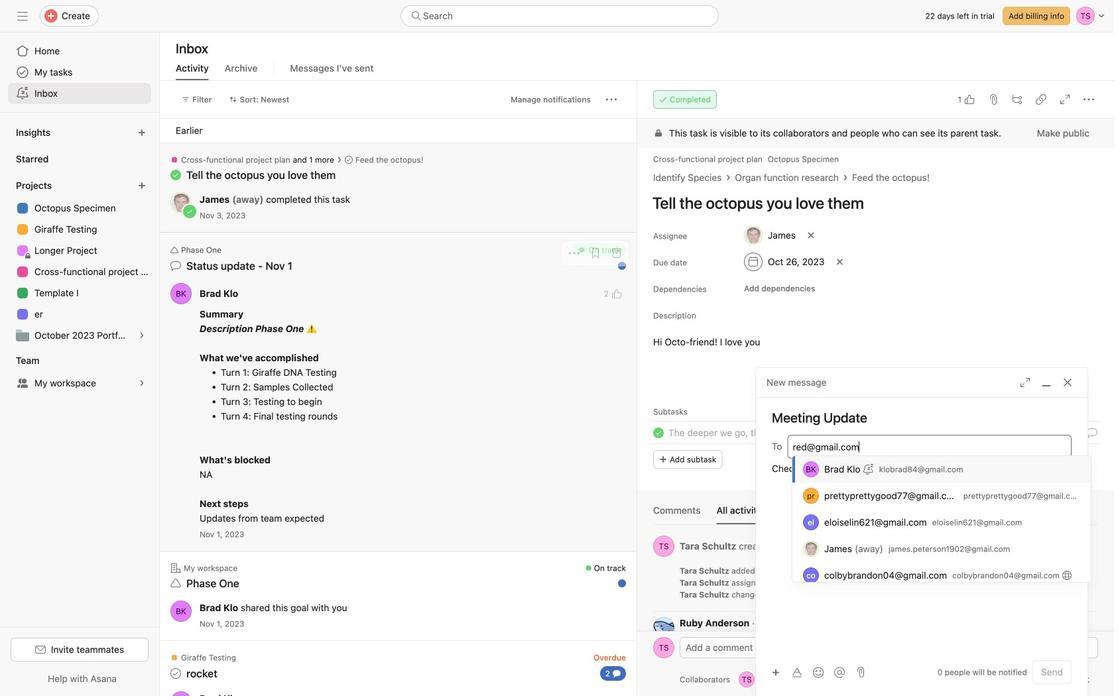 Task type: vqa. For each thing, say whether or not it's contained in the screenshot.
Open user profile image to the left
yes



Task type: locate. For each thing, give the bounding box(es) containing it.
tell the octopus you love them dialog
[[637, 81, 1114, 696]]

global element
[[0, 32, 159, 112]]

full screen image
[[1060, 94, 1071, 105]]

tab list
[[653, 503, 1098, 525]]

1 horizontal spatial add or remove collaborators image
[[800, 676, 808, 684]]

remove assignee image
[[807, 231, 815, 239]]

dialog
[[756, 368, 1088, 696]]

delete story image
[[1089, 566, 1097, 574], [1089, 590, 1097, 598]]

projects element
[[0, 174, 159, 349]]

main content
[[637, 119, 1114, 694]]

open user profile image
[[653, 536, 675, 557]]

toolbar
[[767, 663, 852, 682]]

show options image
[[1085, 619, 1093, 627]]

add or remove collaborators image
[[776, 672, 792, 688], [800, 676, 808, 684]]

delete story image
[[1089, 578, 1097, 586]]

more actions image
[[606, 94, 617, 105]]

add subtask image
[[1012, 94, 1023, 105]]

⚠️ image
[[306, 324, 317, 334]]

2 delete story image from the top
[[1089, 590, 1097, 598]]

open user profile image
[[170, 283, 192, 304], [170, 601, 192, 622], [653, 617, 675, 639], [653, 637, 675, 659]]

0 vertical spatial task name text field
[[644, 188, 1098, 218]]

1 like. click to like this task image
[[964, 94, 975, 105]]

emoji image
[[813, 668, 824, 678]]

formatting image
[[792, 668, 803, 678]]

1 vertical spatial delete story image
[[1089, 590, 1097, 598]]

0 vertical spatial delete story image
[[1089, 566, 1097, 574]]

add to bookmarks image
[[590, 248, 601, 259]]

1 vertical spatial task name text field
[[669, 426, 846, 440]]

0 horizontal spatial add or remove collaborators image
[[776, 672, 792, 688]]

list box
[[401, 5, 719, 27]]

add or remove collaborators image
[[739, 672, 755, 688]]

insert an object image
[[772, 669, 780, 677]]

see details, my workspace image
[[138, 379, 146, 387]]

delete story image up delete story icon
[[1089, 566, 1097, 574]]

expand popout to full screen image
[[1020, 377, 1031, 388]]

new project or portfolio image
[[138, 182, 146, 190]]

see details, october 2023 portfolio image
[[138, 332, 146, 340]]

at mention image
[[834, 668, 845, 678]]

delete story image down delete story icon
[[1089, 590, 1097, 598]]

Task Name text field
[[644, 188, 1098, 218], [669, 426, 846, 440]]

list item
[[637, 421, 1114, 445]]

Completed checkbox
[[651, 425, 667, 441]]

clear due date image
[[836, 258, 844, 266]]



Task type: describe. For each thing, give the bounding box(es) containing it.
copy task link image
[[1036, 94, 1047, 105]]

new insights image
[[138, 129, 146, 137]]

close image
[[1063, 377, 1073, 388]]

0 comments. click to go to subtask details and comments image
[[1087, 428, 1098, 438]]

leftcount image
[[613, 670, 621, 678]]

hide sidebar image
[[17, 11, 28, 21]]

sort: newest image
[[229, 96, 237, 103]]

minimize image
[[1041, 377, 1052, 388]]

2 likes. click to like this task image
[[612, 289, 622, 299]]

archive notification image
[[612, 248, 622, 259]]

status update icon image
[[170, 261, 181, 271]]

completed image
[[651, 425, 667, 441]]

tab list inside tell the octopus you love them dialog
[[653, 503, 1098, 525]]

1 delete story image from the top
[[1089, 566, 1097, 574]]

Type the name of a team, a project, or people text field
[[793, 439, 1065, 455]]

more actions for this task image
[[1084, 94, 1094, 105]]

Add subject text field
[[756, 409, 1088, 427]]

teams element
[[0, 349, 159, 397]]

attachments: add a file to this task, tell the octopus you love them image
[[988, 94, 999, 105]]



